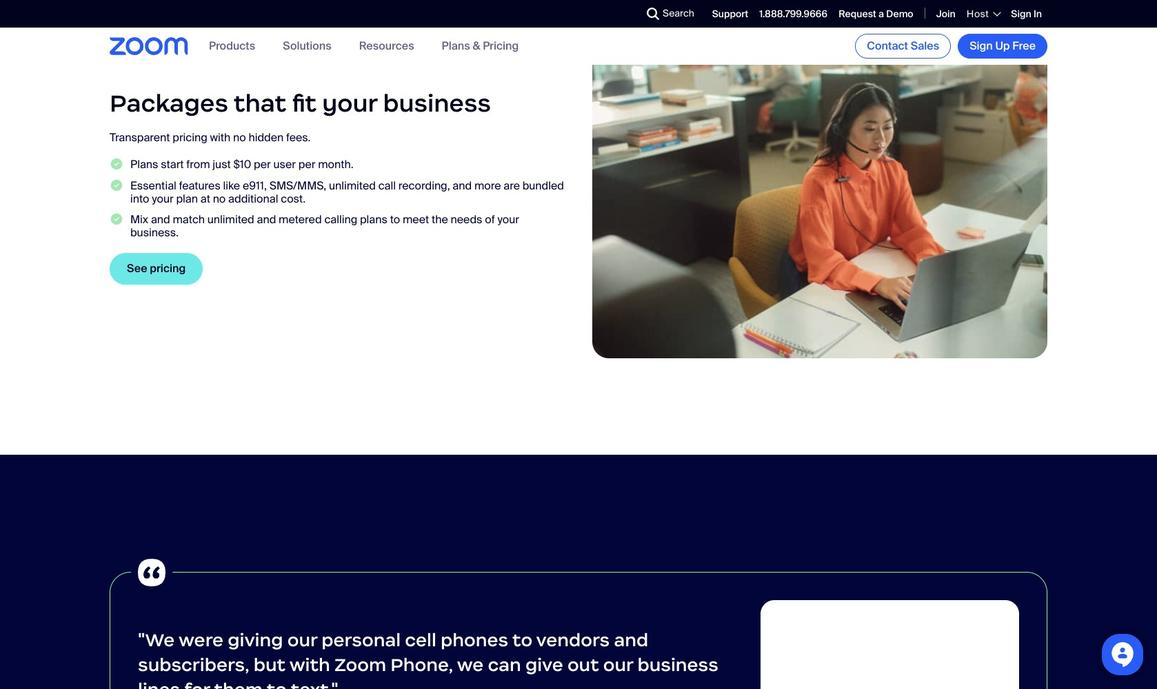 Task type: describe. For each thing, give the bounding box(es) containing it.
your for e911,
[[152, 192, 174, 207]]

resources
[[359, 39, 414, 53]]

transparent
[[110, 130, 170, 145]]

free
[[1012, 39, 1036, 53]]

and down additional
[[257, 212, 276, 227]]

0 vertical spatial our
[[287, 630, 317, 652]]

fit
[[292, 89, 316, 119]]

just
[[213, 157, 231, 172]]

but
[[254, 654, 286, 676]]

we
[[457, 654, 484, 676]]

subscribers,
[[138, 654, 249, 676]]

"we
[[138, 630, 175, 652]]

meet
[[403, 212, 429, 227]]

sign in link
[[1011, 7, 1042, 20]]

at
[[201, 192, 210, 207]]

join link
[[936, 7, 956, 20]]

fees.
[[286, 130, 311, 145]]

them
[[214, 679, 263, 690]]

0 vertical spatial no
[[233, 130, 246, 145]]

see pricing link
[[110, 253, 203, 285]]

essential features like e911, sms/mms, unlimited call recording, and more are bundled into your plan at no additional cost.
[[130, 179, 564, 207]]

transparent pricing with no hidden fees.
[[110, 130, 311, 145]]

packages that fit your business image
[[592, 17, 1048, 359]]

no inside essential features like e911, sms/mms, unlimited call recording, and more are bundled into your plan at no additional cost.
[[213, 192, 226, 207]]

1.888.799.9666 link
[[759, 7, 828, 20]]

to inside mix and match unlimited and metered calling plans to meet the needs of your business.
[[390, 212, 400, 227]]

products
[[209, 39, 255, 53]]

plan
[[176, 192, 198, 207]]

support
[[712, 7, 748, 20]]

into
[[130, 192, 149, 207]]

0 horizontal spatial to
[[267, 679, 287, 690]]

0 horizontal spatial with
[[210, 130, 231, 145]]

of
[[485, 212, 495, 227]]

plans for plans & pricing
[[442, 39, 470, 53]]

cell
[[405, 630, 436, 652]]

recording,
[[398, 179, 450, 193]]

plans for plans start from just $10 per user per month.
[[130, 157, 158, 172]]

see
[[127, 261, 147, 276]]

zoom
[[334, 654, 386, 676]]

sign in
[[1011, 7, 1042, 20]]

that
[[234, 89, 286, 119]]

host
[[967, 8, 989, 20]]

in
[[1034, 7, 1042, 20]]

contact sales
[[867, 39, 939, 53]]

solutions button
[[283, 39, 331, 53]]

1 vertical spatial to
[[512, 630, 532, 652]]

0 vertical spatial your
[[322, 89, 377, 119]]

packages that fit your business
[[110, 89, 491, 119]]

solutions
[[283, 39, 331, 53]]

join
[[936, 7, 956, 20]]

host button
[[967, 8, 1000, 20]]

0 horizontal spatial business
[[383, 89, 491, 119]]

request a demo link
[[839, 7, 913, 20]]

mix
[[130, 212, 148, 227]]

sign up free
[[970, 39, 1036, 53]]

cost.
[[281, 192, 306, 207]]

and inside essential features like e911, sms/mms, unlimited call recording, and more are bundled into your plan at no additional cost.
[[453, 179, 472, 193]]

testimonial icon image
[[131, 552, 172, 594]]

additional
[[228, 192, 278, 207]]

plans & pricing link
[[442, 39, 519, 53]]

products button
[[209, 39, 255, 53]]

from
[[186, 157, 210, 172]]

request a demo
[[839, 7, 913, 20]]

needs
[[451, 212, 482, 227]]

lines
[[138, 679, 180, 690]]

contact sales link
[[855, 34, 951, 59]]

user
[[273, 157, 296, 172]]

unlimited inside mix and match unlimited and metered calling plans to meet the needs of your business.
[[207, 212, 254, 227]]

start
[[161, 157, 184, 172]]

call
[[378, 179, 396, 193]]

sign up free link
[[958, 34, 1048, 59]]



Task type: vqa. For each thing, say whether or not it's contained in the screenshot.
Network
no



Task type: locate. For each thing, give the bounding box(es) containing it.
1 vertical spatial with
[[289, 654, 330, 676]]

1 horizontal spatial with
[[289, 654, 330, 676]]

your
[[322, 89, 377, 119], [152, 192, 174, 207], [498, 212, 519, 227]]

plans & pricing
[[442, 39, 519, 53]]

sign for sign up free
[[970, 39, 993, 53]]

zoom logo image
[[110, 37, 188, 55]]

your right into
[[152, 192, 174, 207]]

with up text."
[[289, 654, 330, 676]]

0 horizontal spatial your
[[152, 192, 174, 207]]

search
[[663, 7, 694, 19]]

1 horizontal spatial unlimited
[[329, 179, 376, 193]]

sign left up
[[970, 39, 993, 53]]

"we were giving our personal cell phones to vendors and subscribers, but with zoom phone, we can give out our business lines for them to text."
[[138, 630, 718, 690]]

1 horizontal spatial no
[[233, 130, 246, 145]]

pricing right 'see'
[[150, 261, 186, 276]]

1 vertical spatial plans
[[130, 157, 158, 172]]

out
[[567, 654, 599, 676]]

search image
[[647, 8, 659, 20]]

pricing up from
[[173, 130, 207, 145]]

pricing
[[483, 39, 519, 53]]

metered
[[279, 212, 322, 227]]

your right of
[[498, 212, 519, 227]]

sign left in
[[1011, 7, 1031, 20]]

no
[[233, 130, 246, 145], [213, 192, 226, 207]]

were
[[179, 630, 224, 652]]

sign
[[1011, 7, 1031, 20], [970, 39, 993, 53]]

unlimited down month.
[[329, 179, 376, 193]]

like
[[223, 179, 240, 193]]

$10
[[233, 157, 251, 172]]

sign for sign in
[[1011, 7, 1031, 20]]

can
[[488, 654, 521, 676]]

unlimited inside essential features like e911, sms/mms, unlimited call recording, and more are bundled into your plan at no additional cost.
[[329, 179, 376, 193]]

with up "just"
[[210, 130, 231, 145]]

give
[[525, 654, 563, 676]]

plans
[[360, 212, 387, 227]]

resources button
[[359, 39, 414, 53]]

unlimited down additional
[[207, 212, 254, 227]]

your inside mix and match unlimited and metered calling plans to meet the needs of your business.
[[498, 212, 519, 227]]

1 vertical spatial pricing
[[150, 261, 186, 276]]

0 vertical spatial to
[[390, 212, 400, 227]]

1 horizontal spatial plans
[[442, 39, 470, 53]]

1 horizontal spatial your
[[322, 89, 377, 119]]

plans left & on the top of the page
[[442, 39, 470, 53]]

phone,
[[391, 654, 453, 676]]

bundled
[[523, 179, 564, 193]]

2 per from the left
[[298, 157, 315, 172]]

0 horizontal spatial no
[[213, 192, 226, 207]]

0 horizontal spatial per
[[254, 157, 271, 172]]

search image
[[647, 8, 659, 20]]

sales
[[911, 39, 939, 53]]

1 vertical spatial your
[[152, 192, 174, 207]]

your for unlimited
[[498, 212, 519, 227]]

0 vertical spatial unlimited
[[329, 179, 376, 193]]

calling
[[324, 212, 357, 227]]

phones
[[441, 630, 508, 652]]

and
[[453, 179, 472, 193], [151, 212, 170, 227], [257, 212, 276, 227], [614, 630, 648, 652]]

plans
[[442, 39, 470, 53], [130, 157, 158, 172]]

to down but
[[267, 679, 287, 690]]

0 horizontal spatial sign
[[970, 39, 993, 53]]

giving
[[228, 630, 283, 652]]

and inside "we were giving our personal cell phones to vendors and subscribers, but with zoom phone, we can give out our business lines for them to text."
[[614, 630, 648, 652]]

essential
[[130, 179, 176, 193]]

are
[[504, 179, 520, 193]]

features
[[179, 179, 221, 193]]

business
[[383, 89, 491, 119], [638, 654, 718, 676]]

1 vertical spatial business
[[638, 654, 718, 676]]

1 horizontal spatial business
[[638, 654, 718, 676]]

pricing for transparent
[[173, 130, 207, 145]]

mix and match unlimited and metered calling plans to meet the needs of your business.
[[130, 212, 519, 240]]

1 vertical spatial unlimited
[[207, 212, 254, 227]]

no right the at
[[213, 192, 226, 207]]

2 vertical spatial your
[[498, 212, 519, 227]]

0 horizontal spatial plans
[[130, 157, 158, 172]]

to
[[390, 212, 400, 227], [512, 630, 532, 652], [267, 679, 287, 690]]

1 vertical spatial no
[[213, 192, 226, 207]]

see pricing
[[127, 261, 186, 276]]

1 horizontal spatial to
[[390, 212, 400, 227]]

1 horizontal spatial per
[[298, 157, 315, 172]]

month.
[[318, 157, 354, 172]]

request
[[839, 7, 876, 20]]

to left meet
[[390, 212, 400, 227]]

pricing
[[173, 130, 207, 145], [150, 261, 186, 276]]

and right vendors
[[614, 630, 648, 652]]

our up text."
[[287, 630, 317, 652]]

1 horizontal spatial our
[[603, 654, 633, 676]]

2 horizontal spatial to
[[512, 630, 532, 652]]

0 vertical spatial plans
[[442, 39, 470, 53]]

0 vertical spatial pricing
[[173, 130, 207, 145]]

demo
[[886, 7, 913, 20]]

0 vertical spatial with
[[210, 130, 231, 145]]

vendors
[[536, 630, 610, 652]]

up
[[995, 39, 1010, 53]]

more
[[474, 179, 501, 193]]

plans up essential
[[130, 157, 158, 172]]

1 horizontal spatial sign
[[1011, 7, 1031, 20]]

e911,
[[243, 179, 267, 193]]

2 vertical spatial to
[[267, 679, 287, 690]]

testimonialcarouselitemblockproxy-0 element
[[110, 552, 1048, 690]]

to up can
[[512, 630, 532, 652]]

support link
[[712, 7, 748, 20]]

pricing for see
[[150, 261, 186, 276]]

your inside essential features like e911, sms/mms, unlimited call recording, and more are bundled into your plan at no additional cost.
[[152, 192, 174, 207]]

with inside "we were giving our personal cell phones to vendors and subscribers, but with zoom phone, we can give out our business lines for them to text."
[[289, 654, 330, 676]]

and left more
[[453, 179, 472, 193]]

our
[[287, 630, 317, 652], [603, 654, 633, 676]]

1 per from the left
[[254, 157, 271, 172]]

None search field
[[597, 3, 650, 25]]

business.
[[130, 225, 178, 240]]

&
[[473, 39, 480, 53]]

with
[[210, 130, 231, 145], [289, 654, 330, 676]]

your right fit
[[322, 89, 377, 119]]

personal
[[322, 630, 401, 652]]

0 horizontal spatial our
[[287, 630, 317, 652]]

the
[[432, 212, 448, 227]]

and right mix on the left top of page
[[151, 212, 170, 227]]

text."
[[291, 679, 338, 690]]

our right out
[[603, 654, 633, 676]]

a
[[879, 7, 884, 20]]

per
[[254, 157, 271, 172], [298, 157, 315, 172]]

sms/mms,
[[269, 179, 326, 193]]

packages
[[110, 89, 228, 119]]

no left hidden
[[233, 130, 246, 145]]

0 horizontal spatial unlimited
[[207, 212, 254, 227]]

contact
[[867, 39, 908, 53]]

1 vertical spatial sign
[[970, 39, 993, 53]]

0 vertical spatial sign
[[1011, 7, 1031, 20]]

per right $10 at the top left
[[254, 157, 271, 172]]

0 vertical spatial business
[[383, 89, 491, 119]]

per right the user
[[298, 157, 315, 172]]

for
[[184, 679, 210, 690]]

plans start from just $10 per user per month.
[[130, 157, 354, 172]]

2 horizontal spatial your
[[498, 212, 519, 227]]

1.888.799.9666
[[759, 7, 828, 20]]

match
[[173, 212, 205, 227]]

hidden
[[249, 130, 284, 145]]

1 vertical spatial our
[[603, 654, 633, 676]]

business inside "we were giving our personal cell phones to vendors and subscribers, but with zoom phone, we can give out our business lines for them to text."
[[638, 654, 718, 676]]



